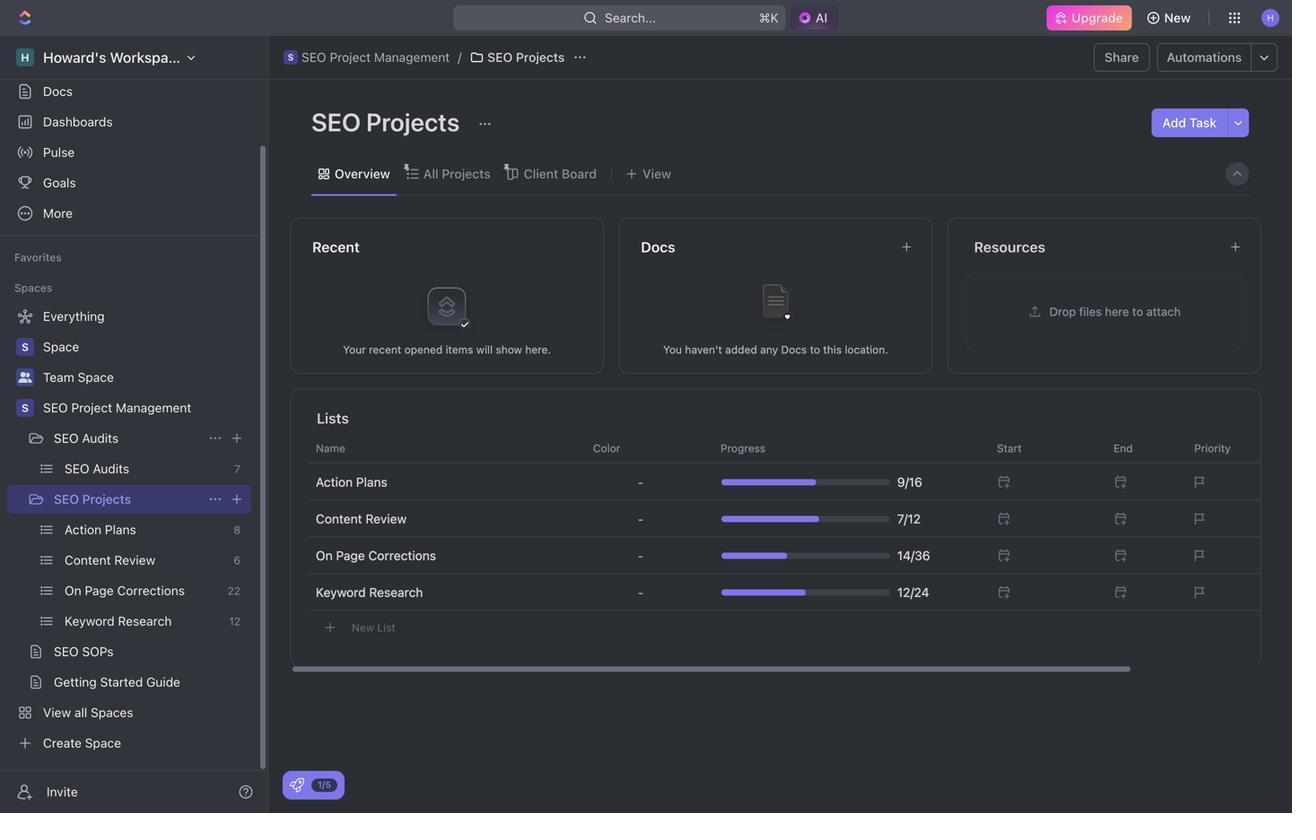 Task type: vqa. For each thing, say whether or not it's contained in the screenshot.


Task type: locate. For each thing, give the bounding box(es) containing it.
spaces down the favorites
[[14, 282, 52, 294]]

1 horizontal spatial content
[[316, 512, 362, 527]]

docs up dashboards
[[43, 84, 73, 99]]

1 vertical spatial keyword research
[[65, 614, 172, 629]]

h button
[[1256, 4, 1285, 32]]

tree containing everything
[[7, 302, 251, 758]]

1 vertical spatial s
[[21, 341, 29, 354]]

22
[[228, 585, 241, 598]]

seo
[[302, 50, 326, 65], [488, 50, 513, 65], [311, 107, 361, 137], [43, 401, 68, 415], [54, 431, 79, 446], [65, 462, 89, 477], [54, 492, 79, 507], [54, 645, 79, 660]]

on page corrections inside tree
[[65, 584, 185, 599]]

1 vertical spatial corrections
[[117, 584, 185, 599]]

color
[[593, 442, 620, 455]]

seo project management link
[[43, 394, 248, 423]]

pulse
[[43, 145, 75, 160]]

create space
[[43, 736, 121, 751]]

8
[[234, 524, 241, 537]]

search...
[[605, 10, 656, 25]]

new inside button
[[352, 622, 374, 634]]

view right board
[[643, 166, 671, 181]]

0 vertical spatial seo projects
[[488, 50, 565, 65]]

page up sops
[[85, 584, 114, 599]]

audits
[[82, 431, 119, 446], [93, 462, 129, 477]]

upgrade
[[1072, 10, 1123, 25]]

on right 6
[[316, 549, 333, 564]]

action plans link inside tree
[[65, 516, 226, 545]]

resources
[[974, 239, 1046, 256]]

favorites
[[14, 251, 62, 264]]

0 horizontal spatial action plans link
[[65, 516, 226, 545]]

management
[[374, 50, 450, 65], [116, 401, 191, 415]]

1 vertical spatial page
[[85, 584, 114, 599]]

more button
[[7, 199, 251, 228]]

spaces
[[14, 282, 52, 294], [91, 706, 133, 721]]

task
[[1190, 115, 1217, 130]]

1 horizontal spatial content review link
[[316, 512, 407, 527]]

research up the seo sops link
[[118, 614, 172, 629]]

0 vertical spatial on page corrections
[[316, 549, 436, 564]]

0 vertical spatial keyword research link
[[316, 586, 423, 600]]

pulse link
[[7, 138, 251, 167]]

1 vertical spatial to
[[810, 344, 820, 356]]

0 vertical spatial project
[[330, 50, 371, 65]]

resources button
[[973, 236, 1215, 258]]

user group image
[[18, 372, 32, 383]]

0 horizontal spatial seo projects link
[[54, 485, 201, 514]]

docs right any at the top of the page
[[781, 344, 807, 356]]

page
[[336, 549, 365, 564], [85, 584, 114, 599]]

management down team space link
[[116, 401, 191, 415]]

1 horizontal spatial seo projects link
[[465, 47, 569, 68]]

on
[[316, 549, 333, 564], [65, 584, 81, 599]]

goals
[[43, 175, 76, 190]]

1 vertical spatial review
[[114, 553, 155, 568]]

to left this
[[810, 344, 820, 356]]

0 vertical spatial docs
[[43, 84, 73, 99]]

1 vertical spatial plans
[[105, 523, 136, 538]]

0 vertical spatial new
[[1164, 10, 1191, 25]]

s
[[288, 52, 294, 62], [21, 341, 29, 354], [21, 402, 29, 415]]

tree inside the sidebar navigation
[[7, 302, 251, 758]]

to
[[1132, 305, 1143, 319], [810, 344, 820, 356]]

0 horizontal spatial to
[[810, 344, 820, 356]]

0 horizontal spatial page
[[85, 584, 114, 599]]

dropdown menu image
[[638, 476, 644, 490], [638, 512, 644, 527], [638, 549, 644, 564]]

projects inside tree
[[82, 492, 131, 507]]

content review
[[316, 512, 407, 527], [65, 553, 155, 568]]

keyword research link inside tree
[[65, 608, 222, 636]]

1 horizontal spatial review
[[366, 512, 407, 527]]

0 vertical spatial page
[[336, 549, 365, 564]]

keyword research link up the seo sops link
[[65, 608, 222, 636]]

seo projects link
[[465, 47, 569, 68], [54, 485, 201, 514]]

to right here
[[1132, 305, 1143, 319]]

keyword
[[316, 586, 366, 600], [65, 614, 115, 629]]

corrections up list
[[368, 549, 436, 564]]

2 dropdown menu image from the top
[[638, 512, 644, 527]]

0 horizontal spatial management
[[116, 401, 191, 415]]

0 horizontal spatial h
[[21, 51, 29, 64]]

on page corrections link
[[316, 549, 436, 564], [65, 577, 220, 606]]

plans
[[356, 475, 387, 490], [105, 523, 136, 538]]

1 vertical spatial dropdown menu image
[[638, 512, 644, 527]]

0 horizontal spatial project
[[71, 401, 112, 415]]

guide
[[146, 675, 180, 690]]

new for new
[[1164, 10, 1191, 25]]

12
[[229, 616, 241, 628]]

1 horizontal spatial on page corrections
[[316, 549, 436, 564]]

1 dropdown menu image from the top
[[638, 476, 644, 490]]

spaces inside tree
[[91, 706, 133, 721]]

seo audits link down the seo project management
[[54, 424, 201, 453]]

here
[[1105, 305, 1129, 319]]

0 vertical spatial space
[[43, 340, 79, 354]]

0 vertical spatial research
[[369, 586, 423, 600]]

1 vertical spatial project
[[71, 401, 112, 415]]

client board link
[[520, 162, 597, 187]]

keyword inside tree
[[65, 614, 115, 629]]

view all spaces
[[43, 706, 133, 721]]

progress button
[[710, 434, 975, 463]]

1 horizontal spatial new
[[1164, 10, 1191, 25]]

on page corrections up new list
[[316, 549, 436, 564]]

keyword up new list
[[316, 586, 366, 600]]

1 vertical spatial keyword
[[65, 614, 115, 629]]

1 vertical spatial audits
[[93, 462, 129, 477]]

projects inside 'all projects' 'link'
[[442, 166, 491, 181]]

name
[[316, 442, 345, 455]]

attach
[[1147, 305, 1181, 319]]

0 vertical spatial s
[[288, 52, 294, 62]]

on page corrections
[[316, 549, 436, 564], [65, 584, 185, 599]]

⌘k
[[759, 10, 779, 25]]

12/24
[[897, 586, 929, 600]]

view left all on the bottom left of the page
[[43, 706, 71, 721]]

management left /
[[374, 50, 450, 65]]

keyword up seo sops
[[65, 614, 115, 629]]

no recent items image
[[411, 271, 483, 343]]

progress
[[721, 442, 766, 455]]

0 vertical spatial action plans
[[316, 475, 387, 490]]

recent
[[312, 239, 360, 256]]

new for new list
[[352, 622, 374, 634]]

docs down view dropdown button
[[641, 239, 675, 256]]

opened
[[404, 344, 443, 356]]

docs
[[43, 84, 73, 99], [641, 239, 675, 256], [781, 344, 807, 356]]

files
[[1079, 305, 1102, 319]]

h inside navigation
[[21, 51, 29, 64]]

share
[[1105, 50, 1139, 65]]

1 vertical spatial new
[[352, 622, 374, 634]]

1 vertical spatial content review
[[65, 553, 155, 568]]

space
[[43, 340, 79, 354], [78, 370, 114, 385], [85, 736, 121, 751]]

all
[[74, 706, 87, 721]]

on page corrections link up new list
[[316, 549, 436, 564]]

0 horizontal spatial seo projects
[[54, 492, 131, 507]]

1 vertical spatial research
[[118, 614, 172, 629]]

0 vertical spatial to
[[1132, 305, 1143, 319]]

seo project management, , element inside tree
[[16, 399, 34, 417]]

1 vertical spatial action plans link
[[65, 516, 226, 545]]

0 horizontal spatial keyword research link
[[65, 608, 222, 636]]

9/16
[[897, 475, 923, 490]]

0 horizontal spatial review
[[114, 553, 155, 568]]

0 horizontal spatial on
[[65, 584, 81, 599]]

1 vertical spatial action plans
[[65, 523, 136, 538]]

page up new list
[[336, 549, 365, 564]]

onboarding checklist button image
[[290, 779, 304, 793]]

all projects
[[423, 166, 491, 181]]

0 vertical spatial audits
[[82, 431, 119, 446]]

team
[[43, 370, 74, 385]]

0 vertical spatial dropdown menu image
[[638, 476, 644, 490]]

1 horizontal spatial view
[[643, 166, 671, 181]]

0 horizontal spatial action
[[65, 523, 101, 538]]

seo audits link down seo project management link
[[65, 455, 227, 484]]

0 horizontal spatial new
[[352, 622, 374, 634]]

0 horizontal spatial content
[[65, 553, 111, 568]]

1 vertical spatial management
[[116, 401, 191, 415]]

keyword research link up new list
[[316, 586, 423, 600]]

1 vertical spatial seo projects link
[[54, 485, 201, 514]]

0 vertical spatial seo projects link
[[465, 47, 569, 68]]

on page corrections up the seo sops link
[[65, 584, 185, 599]]

space down view all spaces
[[85, 736, 121, 751]]

1 vertical spatial view
[[43, 706, 71, 721]]

2 horizontal spatial seo projects
[[488, 50, 565, 65]]

action
[[316, 475, 353, 490], [65, 523, 101, 538]]

0 horizontal spatial on page corrections
[[65, 584, 185, 599]]

0 horizontal spatial view
[[43, 706, 71, 721]]

seo audits
[[54, 431, 119, 446], [65, 462, 129, 477]]

seo audits link
[[54, 424, 201, 453], [65, 455, 227, 484]]

review inside tree
[[114, 553, 155, 568]]

new up automations
[[1164, 10, 1191, 25]]

projects
[[516, 50, 565, 65], [366, 107, 460, 137], [442, 166, 491, 181], [82, 492, 131, 507]]

s for space
[[21, 341, 29, 354]]

getting started guide
[[54, 675, 180, 690]]

new left list
[[352, 622, 374, 634]]

keyword research
[[316, 586, 423, 600], [65, 614, 172, 629]]

1 horizontal spatial keyword
[[316, 586, 366, 600]]

0 vertical spatial plans
[[356, 475, 387, 490]]

on page corrections link up the seo sops link
[[65, 577, 220, 606]]

0 horizontal spatial spaces
[[14, 282, 52, 294]]

0 vertical spatial seo project management, , element
[[284, 50, 298, 65]]

0 horizontal spatial keyword research
[[65, 614, 172, 629]]

1 vertical spatial keyword research link
[[65, 608, 222, 636]]

seo project management, , element
[[284, 50, 298, 65], [16, 399, 34, 417]]

tree
[[7, 302, 251, 758]]

view
[[643, 166, 671, 181], [43, 706, 71, 721]]

space inside "link"
[[85, 736, 121, 751]]

overview link
[[331, 162, 390, 187]]

on up seo sops
[[65, 584, 81, 599]]

everything link
[[7, 302, 248, 331]]

0 vertical spatial management
[[374, 50, 450, 65]]

color button
[[582, 434, 699, 463]]

space right the team
[[78, 370, 114, 385]]

seo audits for bottommost seo audits link
[[65, 462, 129, 477]]

1 vertical spatial seo projects
[[311, 107, 465, 137]]

0 horizontal spatial plans
[[105, 523, 136, 538]]

2 vertical spatial space
[[85, 736, 121, 751]]

1 horizontal spatial on page corrections link
[[316, 549, 436, 564]]

0 vertical spatial spaces
[[14, 282, 52, 294]]

keyword research up new list
[[316, 586, 423, 600]]

1 horizontal spatial page
[[336, 549, 365, 564]]

3 dropdown menu image from the top
[[638, 549, 644, 564]]

0 vertical spatial action
[[316, 475, 353, 490]]

1 horizontal spatial keyword research
[[316, 586, 423, 600]]

0 vertical spatial content review
[[316, 512, 407, 527]]

share button
[[1094, 43, 1150, 72]]

0 vertical spatial seo audits
[[54, 431, 119, 446]]

action plans
[[316, 475, 387, 490], [65, 523, 136, 538]]

view inside button
[[643, 166, 671, 181]]

1 horizontal spatial keyword research link
[[316, 586, 423, 600]]

space up the team
[[43, 340, 79, 354]]

0 horizontal spatial keyword
[[65, 614, 115, 629]]

client board
[[524, 166, 597, 181]]

0 vertical spatial keyword research
[[316, 586, 423, 600]]

1 horizontal spatial on
[[316, 549, 333, 564]]

started
[[100, 675, 143, 690]]

1 vertical spatial spaces
[[91, 706, 133, 721]]

dashboards
[[43, 114, 113, 129]]

2 vertical spatial seo projects
[[54, 492, 131, 507]]

1 horizontal spatial corrections
[[368, 549, 436, 564]]

add task button
[[1152, 109, 1228, 137]]

0 horizontal spatial seo project management, , element
[[16, 399, 34, 417]]

corrections up the seo sops link
[[117, 584, 185, 599]]

1 vertical spatial action
[[65, 523, 101, 538]]

keyword research up sops
[[65, 614, 172, 629]]

1 horizontal spatial action plans
[[316, 475, 387, 490]]

spaces down getting started guide at bottom
[[91, 706, 133, 721]]

2 vertical spatial dropdown menu image
[[638, 549, 644, 564]]

new inside button
[[1164, 10, 1191, 25]]

view inside tree
[[43, 706, 71, 721]]

seo projects
[[488, 50, 565, 65], [311, 107, 465, 137], [54, 492, 131, 507]]

research up list
[[369, 586, 423, 600]]

h inside dropdown button
[[1267, 12, 1274, 23]]

review
[[366, 512, 407, 527], [114, 553, 155, 568]]



Task type: describe. For each thing, give the bounding box(es) containing it.
show
[[496, 344, 522, 356]]

space for create
[[85, 736, 121, 751]]

dropdown menu image
[[638, 586, 644, 600]]

name button
[[309, 434, 582, 463]]

content review inside content review link
[[65, 553, 155, 568]]

seo project management
[[43, 401, 191, 415]]

sops
[[82, 645, 114, 660]]

no most used docs image
[[740, 271, 812, 343]]

7/12
[[897, 512, 921, 527]]

you haven't added any docs to this location.
[[663, 344, 888, 356]]

this
[[823, 344, 842, 356]]

2 vertical spatial docs
[[781, 344, 807, 356]]

howard's workspace, , element
[[16, 48, 34, 66]]

your recent opened items will show here.
[[343, 344, 551, 356]]

automations button
[[1158, 44, 1251, 71]]

start button
[[986, 434, 1103, 463]]

team space link
[[43, 363, 248, 392]]

1 horizontal spatial plans
[[356, 475, 387, 490]]

you
[[663, 344, 682, 356]]

everything
[[43, 309, 105, 324]]

0 vertical spatial content
[[316, 512, 362, 527]]

0 vertical spatial review
[[366, 512, 407, 527]]

create space link
[[7, 730, 248, 758]]

start
[[997, 442, 1022, 455]]

0 vertical spatial content review link
[[316, 512, 407, 527]]

view for view all spaces
[[43, 706, 71, 721]]

added
[[725, 344, 757, 356]]

location.
[[845, 344, 888, 356]]

seo sops link
[[54, 638, 248, 667]]

howard's
[[43, 49, 106, 66]]

priority
[[1194, 442, 1231, 455]]

/
[[458, 50, 462, 65]]

items
[[446, 344, 473, 356]]

audits for bottommost seo audits link
[[93, 462, 129, 477]]

content inside tree
[[65, 553, 111, 568]]

list
[[377, 622, 396, 634]]

1 horizontal spatial project
[[330, 50, 371, 65]]

keyword research inside tree
[[65, 614, 172, 629]]

priority button
[[1184, 434, 1269, 463]]

end
[[1114, 442, 1133, 455]]

seo audits for top seo audits link
[[54, 431, 119, 446]]

add task
[[1163, 115, 1217, 130]]

1/5
[[318, 780, 331, 791]]

page inside tree
[[85, 584, 114, 599]]

workspace
[[110, 49, 184, 66]]

your
[[343, 344, 366, 356]]

client
[[524, 166, 558, 181]]

project inside seo project management link
[[71, 401, 112, 415]]

space for team
[[78, 370, 114, 385]]

haven't
[[685, 344, 722, 356]]

action plans inside tree
[[65, 523, 136, 538]]

management inside tree
[[116, 401, 191, 415]]

s for seo project management
[[21, 402, 29, 415]]

onboarding checklist button element
[[290, 779, 304, 793]]

ai button
[[791, 5, 838, 31]]

1 horizontal spatial seo projects
[[311, 107, 465, 137]]

1 horizontal spatial content review
[[316, 512, 407, 527]]

favorites button
[[7, 247, 69, 268]]

1 vertical spatial docs
[[641, 239, 675, 256]]

team space
[[43, 370, 114, 385]]

on inside tree
[[65, 584, 81, 599]]

seo projects inside tree
[[54, 492, 131, 507]]

1 horizontal spatial management
[[374, 50, 450, 65]]

plans inside 'link'
[[105, 523, 136, 538]]

7
[[234, 463, 241, 476]]

board
[[562, 166, 597, 181]]

research inside tree
[[118, 614, 172, 629]]

recent
[[369, 344, 401, 356]]

new button
[[1139, 4, 1202, 32]]

docs inside the sidebar navigation
[[43, 84, 73, 99]]

audits for top seo audits link
[[82, 431, 119, 446]]

all projects link
[[420, 162, 491, 187]]

6
[[234, 555, 241, 567]]

drop
[[1050, 305, 1076, 319]]

ai
[[816, 10, 828, 25]]

all
[[423, 166, 438, 181]]

14/36
[[897, 549, 930, 564]]

1 vertical spatial seo audits link
[[65, 455, 227, 484]]

action inside 'link'
[[65, 523, 101, 538]]

drop files here to attach
[[1050, 305, 1181, 319]]

view button
[[619, 162, 678, 187]]

dropdown menu image for on page corrections
[[638, 549, 644, 564]]

seo sops
[[54, 645, 114, 660]]

0 vertical spatial seo audits link
[[54, 424, 201, 453]]

0 horizontal spatial content review link
[[65, 547, 226, 575]]

dropdown menu image for action plans
[[638, 476, 644, 490]]

howard's workspace
[[43, 49, 184, 66]]

goals link
[[7, 169, 251, 197]]

view all spaces link
[[7, 699, 248, 728]]

view button
[[619, 153, 678, 195]]

0 horizontal spatial on page corrections link
[[65, 577, 220, 606]]

sidebar navigation
[[0, 36, 272, 814]]

s seo project management /
[[288, 50, 462, 65]]

lists button
[[316, 408, 1240, 429]]

0 vertical spatial on
[[316, 549, 333, 564]]

new list
[[352, 622, 396, 634]]

lists
[[317, 410, 349, 427]]

add
[[1163, 115, 1186, 130]]

0 vertical spatial action plans link
[[316, 475, 387, 490]]

1 horizontal spatial to
[[1132, 305, 1143, 319]]

view for view
[[643, 166, 671, 181]]

docs link
[[7, 77, 251, 106]]

dropdown menu image for content review
[[638, 512, 644, 527]]

1 horizontal spatial research
[[369, 586, 423, 600]]

s inside s seo project management /
[[288, 52, 294, 62]]

0 vertical spatial on page corrections link
[[316, 549, 436, 564]]

any
[[760, 344, 778, 356]]

here.
[[525, 344, 551, 356]]

will
[[476, 344, 493, 356]]

corrections inside tree
[[117, 584, 185, 599]]

space link
[[43, 333, 248, 362]]

invite
[[47, 785, 78, 800]]

overview
[[335, 166, 390, 181]]

dashboards link
[[7, 108, 251, 136]]

more
[[43, 206, 73, 221]]

space, , element
[[16, 338, 34, 356]]



